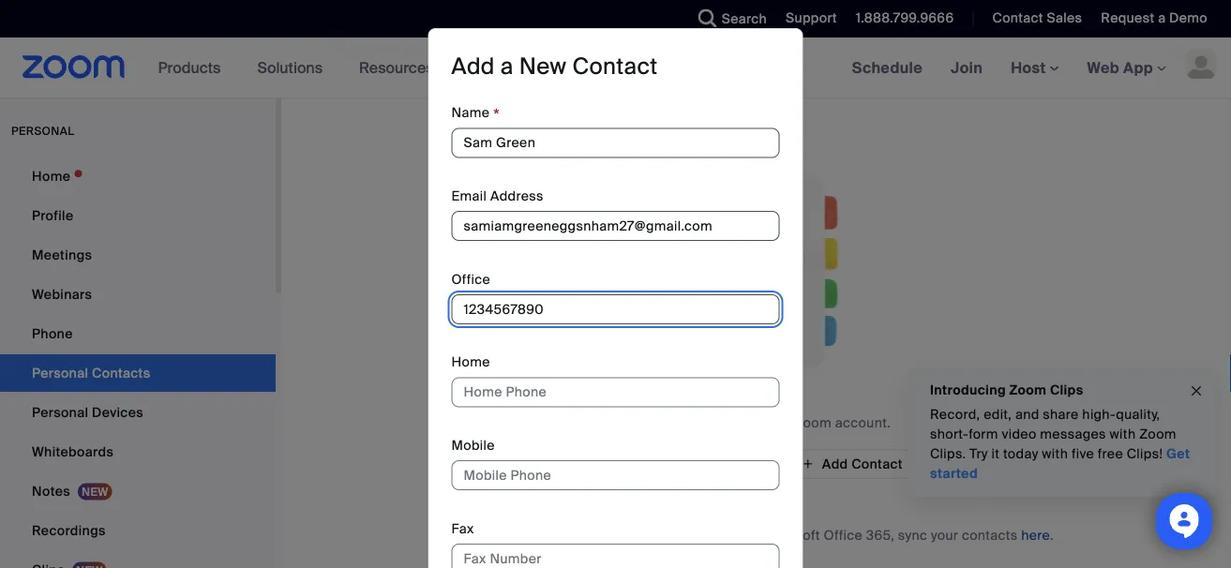 Task type: describe. For each thing, give the bounding box(es) containing it.
introducing zoom clips
[[930, 381, 1084, 399]]

1 horizontal spatial contacts
[[962, 527, 1018, 544]]

add a new contact dialog
[[428, 28, 803, 568]]

home link
[[0, 158, 276, 195]]

csv
[[709, 455, 737, 473]]

product information navigation
[[144, 38, 594, 99]]

1 microsoft from the left
[[597, 527, 658, 544]]

whiteboards link
[[0, 433, 276, 471]]

devices
[[92, 404, 144, 421]]

sync
[[898, 527, 928, 544]]

import from csv file button
[[594, 449, 778, 479]]

0 vertical spatial contact
[[993, 9, 1043, 27]]

phone link
[[0, 315, 276, 353]]

quality,
[[1116, 406, 1160, 423]]

meetings navigation
[[838, 38, 1231, 99]]

home inside the add a new contact dialog
[[452, 354, 490, 371]]

add for add contact
[[822, 455, 848, 473]]

for
[[459, 527, 480, 544]]

a for add
[[501, 52, 514, 81]]

video
[[1002, 426, 1037, 443]]

fax
[[452, 520, 474, 538]]

short-
[[930, 426, 969, 443]]

free
[[1098, 445, 1123, 463]]

*
[[494, 105, 500, 126]]

add for add a new contact
[[452, 52, 495, 81]]

help link
[[1156, 33, 1186, 63]]

exchange,
[[662, 527, 728, 544]]

personal devices
[[32, 404, 144, 421]]

file
[[740, 455, 763, 473]]

five
[[1072, 445, 1094, 463]]

0 vertical spatial with
[[1110, 426, 1136, 443]]

new
[[519, 52, 567, 81]]

here
[[1021, 527, 1050, 544]]

First and Last Name text field
[[452, 128, 780, 158]]

add contact button
[[786, 449, 919, 479]]

webinars
[[32, 286, 92, 303]]

1 vertical spatial with
[[1042, 445, 1068, 463]]

webinars link
[[0, 276, 276, 313]]

started
[[930, 465, 978, 482]]

Email Address text field
[[452, 211, 780, 242]]

&
[[515, 58, 525, 78]]

address
[[490, 188, 544, 205]]

contact inside 'button'
[[852, 455, 903, 473]]

and inside record, edit, and share high-quality, short-form video messages with zoom clips. try it today with five free clips!
[[1016, 406, 1040, 423]]

add image
[[609, 455, 622, 474]]

plans
[[470, 58, 511, 78]]

for google calendar, microsoft exchange, and microsoft office 365, sync your contacts here .
[[459, 527, 1054, 544]]

office inside the add a new contact dialog
[[452, 271, 490, 288]]

Home text field
[[452, 378, 780, 408]]

personal menu menu
[[0, 158, 276, 568]]

share
[[1043, 406, 1079, 423]]

recordings
[[32, 522, 106, 539]]

meetings link
[[0, 236, 276, 274]]

personal for personal contacts
[[326, 33, 423, 62]]

personal contacts
[[326, 33, 529, 62]]

try
[[970, 445, 988, 463]]

sales
[[1047, 9, 1082, 27]]

profile
[[32, 207, 74, 224]]

schedule link
[[838, 38, 937, 98]]

1 horizontal spatial your
[[931, 527, 959, 544]]

join link
[[937, 38, 997, 98]]

request a demo
[[1101, 9, 1208, 27]]

google
[[483, 527, 530, 544]]

import
[[629, 455, 672, 473]]

personal
[[11, 124, 75, 138]]

email
[[452, 188, 487, 205]]

get started
[[930, 445, 1190, 482]]

calendar,
[[533, 527, 594, 544]]

high-
[[1083, 406, 1116, 423]]

1.888.799.9666 button up schedule link
[[856, 9, 954, 27]]

support
[[786, 9, 837, 27]]

get
[[1167, 445, 1190, 463]]

close image
[[1189, 381, 1204, 402]]

0 horizontal spatial contacts
[[644, 414, 700, 431]]

clips.
[[930, 445, 966, 463]]

here link
[[1021, 527, 1050, 544]]

contacts
[[429, 33, 529, 62]]

personal for personal devices
[[32, 404, 88, 421]]

add image
[[802, 456, 815, 473]]

import from csv file
[[629, 455, 763, 473]]

Fax text field
[[452, 544, 780, 568]]

whiteboards
[[32, 443, 114, 460]]



Task type: vqa. For each thing, say whether or not it's contained in the screenshot.
topmost Host
no



Task type: locate. For each thing, give the bounding box(es) containing it.
1 horizontal spatial zoom
[[1010, 381, 1047, 399]]

with down messages at bottom
[[1042, 445, 1068, 463]]

help
[[1156, 39, 1186, 56]]

your
[[764, 414, 791, 431], [931, 527, 959, 544]]

0 vertical spatial office
[[452, 271, 490, 288]]

1 vertical spatial office
[[824, 527, 863, 544]]

add
[[452, 52, 495, 81], [822, 455, 848, 473]]

0 vertical spatial personal
[[326, 33, 423, 62]]

0 horizontal spatial contact
[[572, 52, 658, 81]]

get started link
[[930, 445, 1190, 482]]

Mobile text field
[[452, 461, 780, 491]]

1 horizontal spatial with
[[1110, 426, 1136, 443]]

.
[[1050, 527, 1054, 544]]

0 horizontal spatial home
[[32, 167, 71, 185]]

home
[[32, 167, 71, 185], [452, 354, 490, 371]]

request a demo link
[[1087, 0, 1231, 38], [1101, 9, 1208, 27]]

1.888.799.9666
[[856, 9, 954, 27]]

a left demo
[[1158, 9, 1166, 27]]

zoom
[[1010, 381, 1047, 399], [795, 414, 832, 431], [1139, 426, 1177, 443]]

contact sales link up meetings 'navigation'
[[993, 9, 1082, 27]]

it
[[992, 445, 1000, 463]]

contact sales link
[[978, 0, 1087, 38], [993, 9, 1082, 27]]

office left 365,
[[824, 527, 863, 544]]

1 horizontal spatial and
[[1016, 406, 1040, 423]]

personal inside menu
[[32, 404, 88, 421]]

0 vertical spatial add
[[452, 52, 495, 81]]

1.888.799.9666 button up schedule
[[842, 0, 959, 38]]

contacts
[[644, 414, 700, 431], [962, 527, 1018, 544]]

name *
[[452, 104, 500, 126]]

contact sales
[[993, 9, 1082, 27]]

meetings
[[32, 246, 92, 264]]

home up 'mobile'
[[452, 354, 490, 371]]

plans & pricing link
[[470, 58, 580, 78], [470, 58, 580, 78]]

0 horizontal spatial and
[[732, 527, 756, 544]]

0 horizontal spatial add
[[452, 52, 495, 81]]

and
[[1016, 406, 1040, 423], [732, 527, 756, 544]]

contact left sales
[[993, 9, 1043, 27]]

profile link
[[0, 197, 276, 234]]

pricing
[[529, 58, 580, 78]]

0 horizontal spatial with
[[1042, 445, 1068, 463]]

banner containing schedule
[[0, 38, 1231, 99]]

0 vertical spatial your
[[764, 414, 791, 431]]

1 horizontal spatial office
[[824, 527, 863, 544]]

account.
[[835, 414, 891, 431]]

1 vertical spatial contacts
[[962, 527, 1018, 544]]

zoom up the clips!
[[1139, 426, 1177, 443]]

introducing
[[930, 381, 1006, 399]]

office down email
[[452, 271, 490, 288]]

your right to
[[764, 414, 791, 431]]

contact down the 'account.'
[[852, 455, 903, 473]]

your right sync
[[931, 527, 959, 544]]

contact right new
[[572, 52, 658, 81]]

a left &
[[501, 52, 514, 81]]

no contacts added to your zoom account.
[[622, 414, 891, 431]]

name
[[452, 104, 490, 122]]

home inside personal menu menu
[[32, 167, 71, 185]]

a inside dialog
[[501, 52, 514, 81]]

1 horizontal spatial a
[[1158, 9, 1166, 27]]

and up video
[[1016, 406, 1040, 423]]

2 horizontal spatial zoom
[[1139, 426, 1177, 443]]

add up "name"
[[452, 52, 495, 81]]

1 horizontal spatial microsoft
[[759, 527, 820, 544]]

add contact
[[822, 455, 903, 473]]

0 horizontal spatial office
[[452, 271, 490, 288]]

banner
[[0, 38, 1231, 99]]

no
[[622, 414, 640, 431]]

plans & pricing
[[470, 58, 580, 78]]

office
[[452, 271, 490, 288], [824, 527, 863, 544]]

clips!
[[1127, 445, 1163, 463]]

0 horizontal spatial zoom
[[795, 414, 832, 431]]

0 vertical spatial contacts
[[644, 414, 700, 431]]

2 microsoft from the left
[[759, 527, 820, 544]]

add right add image
[[822, 455, 848, 473]]

home up profile
[[32, 167, 71, 185]]

mobile
[[452, 437, 495, 455]]

with up 'free'
[[1110, 426, 1136, 443]]

contacts left here
[[962, 527, 1018, 544]]

0 vertical spatial and
[[1016, 406, 1040, 423]]

contact sales link up join
[[978, 0, 1087, 38]]

schedule
[[852, 58, 923, 77]]

add inside 'button'
[[822, 455, 848, 473]]

and right exchange,
[[732, 527, 756, 544]]

1 horizontal spatial add
[[822, 455, 848, 473]]

1 horizontal spatial home
[[452, 354, 490, 371]]

edit,
[[984, 406, 1012, 423]]

0 horizontal spatial your
[[764, 414, 791, 431]]

messages
[[1040, 426, 1106, 443]]

1 vertical spatial your
[[931, 527, 959, 544]]

form
[[969, 426, 998, 443]]

0 horizontal spatial microsoft
[[597, 527, 658, 544]]

365,
[[866, 527, 895, 544]]

join
[[951, 58, 983, 77]]

a
[[1158, 9, 1166, 27], [501, 52, 514, 81]]

from
[[676, 455, 706, 473]]

record,
[[930, 406, 980, 423]]

1 vertical spatial add
[[822, 455, 848, 473]]

1 vertical spatial and
[[732, 527, 756, 544]]

a for request
[[1158, 9, 1166, 27]]

microsoft
[[597, 527, 658, 544], [759, 527, 820, 544]]

add inside dialog
[[452, 52, 495, 81]]

contacts right no
[[644, 414, 700, 431]]

zoom up add image
[[795, 414, 832, 431]]

contact
[[993, 9, 1043, 27], [572, 52, 658, 81], [852, 455, 903, 473]]

email address
[[452, 188, 544, 205]]

contact inside dialog
[[572, 52, 658, 81]]

Office Phone text field
[[452, 295, 780, 325]]

0 vertical spatial a
[[1158, 9, 1166, 27]]

zoom logo image
[[23, 55, 125, 79]]

2 horizontal spatial contact
[[993, 9, 1043, 27]]

with
[[1110, 426, 1136, 443], [1042, 445, 1068, 463]]

clips
[[1050, 381, 1084, 399]]

to
[[747, 414, 760, 431]]

notes link
[[0, 473, 276, 510]]

today
[[1003, 445, 1039, 463]]

add a new contact
[[452, 52, 658, 81]]

record, edit, and share high-quality, short-form video messages with zoom clips. try it today with five free clips!
[[930, 406, 1177, 463]]

1 vertical spatial contact
[[572, 52, 658, 81]]

0 horizontal spatial a
[[501, 52, 514, 81]]

recordings link
[[0, 512, 276, 550]]

support link
[[772, 0, 842, 38], [786, 9, 837, 27]]

zoom left clips
[[1010, 381, 1047, 399]]

notes
[[32, 482, 70, 500]]

1 horizontal spatial contact
[[852, 455, 903, 473]]

phone
[[32, 325, 73, 342]]

2 vertical spatial contact
[[852, 455, 903, 473]]

added
[[703, 414, 744, 431]]

1 vertical spatial personal
[[32, 404, 88, 421]]

request
[[1101, 9, 1155, 27]]

1.888.799.9666 button
[[842, 0, 959, 38], [856, 9, 954, 27]]

microsoft down add image
[[759, 527, 820, 544]]

personal devices link
[[0, 394, 276, 431]]

1 horizontal spatial personal
[[326, 33, 423, 62]]

1 vertical spatial home
[[452, 354, 490, 371]]

demo
[[1169, 9, 1208, 27]]

zoom inside record, edit, and share high-quality, short-form video messages with zoom clips. try it today with five free clips!
[[1139, 426, 1177, 443]]

microsoft up fax text field
[[597, 527, 658, 544]]

1 vertical spatial a
[[501, 52, 514, 81]]

0 vertical spatial home
[[32, 167, 71, 185]]

0 horizontal spatial personal
[[32, 404, 88, 421]]



